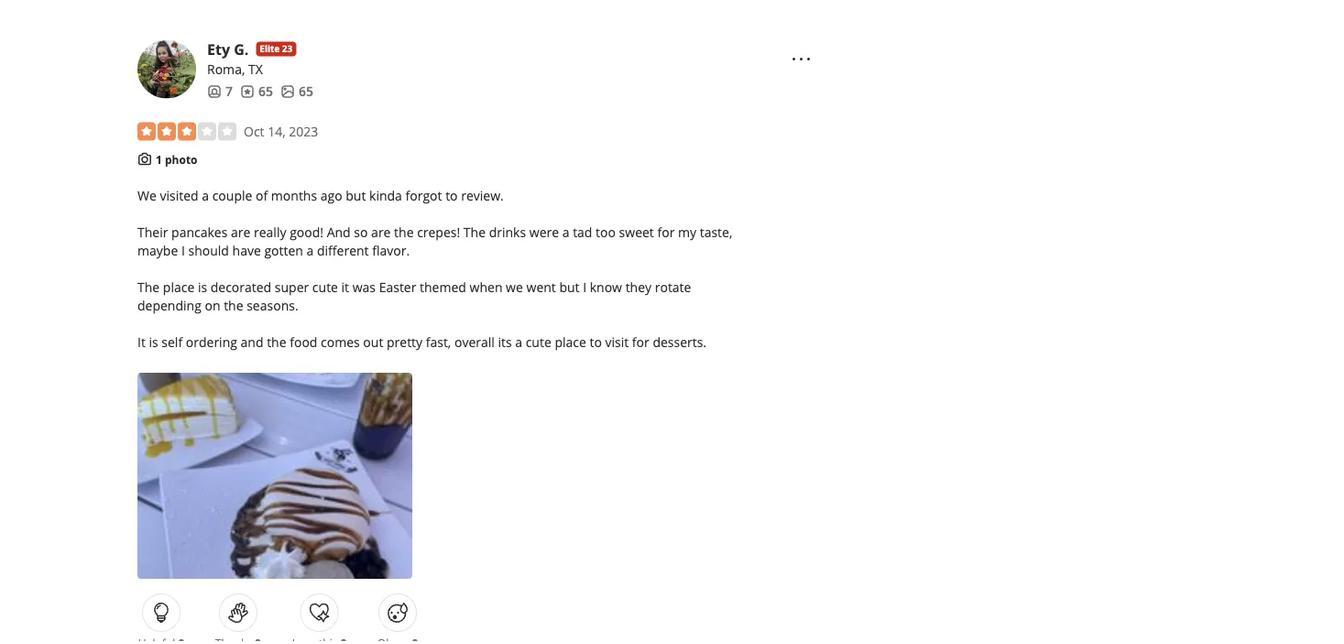 Task type: vqa. For each thing, say whether or not it's contained in the screenshot.
1st Useful from the bottom of the page
no



Task type: locate. For each thing, give the bounding box(es) containing it.
overall
[[455, 333, 495, 350]]

1 vertical spatial is
[[149, 333, 158, 350]]

went
[[527, 278, 556, 295]]

photo of ety g. image
[[137, 40, 196, 98]]

0 horizontal spatial place
[[163, 278, 195, 295]]

the inside the place is decorated super cute it was easter themed when we went but i know they rotate depending on the seasons.
[[137, 278, 160, 295]]

16 friends v2 image
[[207, 84, 222, 99]]

have
[[232, 241, 261, 259]]

for inside their pancakes are really good! and so are the crepes! the drinks were a tad too sweet for my taste, maybe i should have gotten a different flavor.
[[658, 223, 675, 240]]

depending
[[137, 296, 202, 314]]

1 photo link
[[156, 152, 198, 167]]

1 are from the left
[[231, 223, 251, 240]]

1 horizontal spatial cute
[[526, 333, 552, 350]]

0 vertical spatial is
[[198, 278, 207, 295]]

the left drinks
[[464, 223, 486, 240]]

and
[[327, 223, 351, 240]]

to left visit on the left
[[590, 333, 602, 350]]

cute
[[312, 278, 338, 295], [526, 333, 552, 350]]

elite
[[260, 43, 280, 55]]

a down "good!"
[[307, 241, 314, 259]]

the up flavor.
[[394, 223, 414, 240]]

flavor.
[[372, 241, 410, 259]]

reviews element
[[240, 82, 273, 100]]

oct
[[244, 123, 264, 140]]

the inside their pancakes are really good! and so are the crepes! the drinks were a tad too sweet for my taste, maybe i should have gotten a different flavor.
[[464, 223, 486, 240]]

the up depending
[[137, 278, 160, 295]]

months
[[271, 186, 317, 204]]

rotate
[[655, 278, 691, 295]]

were
[[530, 223, 559, 240]]

for left my
[[658, 223, 675, 240]]

2 vertical spatial the
[[267, 333, 286, 350]]

kinda
[[369, 186, 402, 204]]

it
[[137, 333, 146, 350]]

is up the on
[[198, 278, 207, 295]]

1 horizontal spatial is
[[198, 278, 207, 295]]

but
[[346, 186, 366, 204], [559, 278, 580, 295]]

the right the and
[[267, 333, 286, 350]]

is right it
[[149, 333, 158, 350]]

7
[[225, 82, 233, 100]]

the
[[464, 223, 486, 240], [137, 278, 160, 295]]

0 horizontal spatial is
[[149, 333, 158, 350]]

0 horizontal spatial for
[[632, 333, 650, 350]]

for
[[658, 223, 675, 240], [632, 333, 650, 350]]

a right visited
[[202, 186, 209, 204]]

my
[[678, 223, 697, 240]]

0 horizontal spatial i
[[181, 241, 185, 259]]

drinks
[[489, 223, 526, 240]]

when
[[470, 278, 503, 295]]

to right "forgot"
[[446, 186, 458, 204]]

0 vertical spatial to
[[446, 186, 458, 204]]

a left tad
[[563, 223, 570, 240]]

0 vertical spatial place
[[163, 278, 195, 295]]

we
[[506, 278, 523, 295]]

1 65 from the left
[[258, 82, 273, 100]]

too
[[596, 223, 616, 240]]

a right its
[[515, 333, 523, 350]]

themed
[[420, 278, 466, 295]]

elite 23 roma, tx
[[207, 43, 293, 78]]

1 vertical spatial the
[[224, 296, 243, 314]]

visit
[[605, 333, 629, 350]]

place up depending
[[163, 278, 195, 295]]

1 vertical spatial cute
[[526, 333, 552, 350]]

0 vertical spatial the
[[464, 223, 486, 240]]

place left visit on the left
[[555, 333, 586, 350]]

photo
[[165, 152, 198, 167]]

is
[[198, 278, 207, 295], [149, 333, 158, 350]]

65 inside the photos element
[[299, 82, 313, 100]]

65 right 16 photos v2
[[299, 82, 313, 100]]

0 horizontal spatial the
[[137, 278, 160, 295]]

(0 reactions) element
[[178, 636, 184, 643], [255, 636, 261, 643], [341, 636, 347, 643], [412, 636, 418, 643]]

tad
[[573, 223, 593, 240]]

they
[[626, 278, 652, 295]]

cute right its
[[526, 333, 552, 350]]

65 inside reviews element
[[258, 82, 273, 100]]

0 horizontal spatial are
[[231, 223, 251, 240]]

2 65 from the left
[[299, 82, 313, 100]]

taste,
[[700, 223, 733, 240]]

1 vertical spatial the
[[137, 278, 160, 295]]

but right ago
[[346, 186, 366, 204]]

i
[[181, 241, 185, 259], [583, 278, 587, 295]]

i inside the place is decorated super cute it was easter themed when we went but i know they rotate depending on the seasons.
[[583, 278, 587, 295]]

place
[[163, 278, 195, 295], [555, 333, 586, 350]]

are right so
[[371, 223, 391, 240]]

are up have
[[231, 223, 251, 240]]

g.
[[234, 39, 249, 59]]

1 horizontal spatial but
[[559, 278, 580, 295]]

1 horizontal spatial 65
[[299, 82, 313, 100]]

i down pancakes
[[181, 241, 185, 259]]

it is self ordering and the food comes out pretty fast, overall its a cute place to visit for desserts.
[[137, 333, 707, 350]]

for right visit on the left
[[632, 333, 650, 350]]

0 horizontal spatial the
[[224, 296, 243, 314]]

2 horizontal spatial the
[[394, 223, 414, 240]]

i left know
[[583, 278, 587, 295]]

visited
[[160, 186, 199, 204]]

1 vertical spatial i
[[583, 278, 587, 295]]

1 vertical spatial to
[[590, 333, 602, 350]]

1 photo
[[156, 152, 198, 167]]

really
[[254, 223, 286, 240]]

the down decorated
[[224, 296, 243, 314]]

but right went
[[559, 278, 580, 295]]

seasons.
[[247, 296, 298, 314]]

to
[[446, 186, 458, 204], [590, 333, 602, 350]]

the
[[394, 223, 414, 240], [224, 296, 243, 314], [267, 333, 286, 350]]

on
[[205, 296, 220, 314]]

the inside the place is decorated super cute it was easter themed when we went but i know they rotate depending on the seasons.
[[224, 296, 243, 314]]

0 vertical spatial for
[[658, 223, 675, 240]]

gotten
[[264, 241, 303, 259]]

tx
[[248, 60, 263, 78]]

0 vertical spatial i
[[181, 241, 185, 259]]

a
[[202, 186, 209, 204], [563, 223, 570, 240], [307, 241, 314, 259], [515, 333, 523, 350]]

are
[[231, 223, 251, 240], [371, 223, 391, 240]]

photos element
[[280, 82, 313, 100]]

pancakes
[[171, 223, 228, 240]]

review.
[[461, 186, 504, 204]]

65 right 16 review v2 icon
[[258, 82, 273, 100]]

65
[[258, 82, 273, 100], [299, 82, 313, 100]]

decorated
[[211, 278, 271, 295]]

is inside the place is decorated super cute it was easter themed when we went but i know they rotate depending on the seasons.
[[198, 278, 207, 295]]

1 horizontal spatial are
[[371, 223, 391, 240]]

0 horizontal spatial to
[[446, 186, 458, 204]]

1 vertical spatial but
[[559, 278, 580, 295]]

1 horizontal spatial i
[[583, 278, 587, 295]]

of
[[256, 186, 268, 204]]

0 horizontal spatial cute
[[312, 278, 338, 295]]

the inside their pancakes are really good! and so are the crepes! the drinks were a tad too sweet for my taste, maybe i should have gotten a different flavor.
[[394, 223, 414, 240]]

0 vertical spatial the
[[394, 223, 414, 240]]

forgot
[[406, 186, 442, 204]]

1 horizontal spatial the
[[464, 223, 486, 240]]

their
[[137, 223, 168, 240]]

1 vertical spatial place
[[555, 333, 586, 350]]

cute left it
[[312, 278, 338, 295]]

1 horizontal spatial for
[[658, 223, 675, 240]]

0 horizontal spatial 65
[[258, 82, 273, 100]]

0 horizontal spatial but
[[346, 186, 366, 204]]

0 vertical spatial cute
[[312, 278, 338, 295]]

16 camera v2 image
[[137, 151, 152, 166]]

0 vertical spatial but
[[346, 186, 366, 204]]



Task type: describe. For each thing, give the bounding box(es) containing it.
4 (0 reactions) element from the left
[[412, 636, 418, 643]]

super
[[275, 278, 309, 295]]

ety g. link
[[207, 39, 249, 59]]

it
[[341, 278, 349, 295]]

place inside the place is decorated super cute it was easter themed when we went but i know they rotate depending on the seasons.
[[163, 278, 195, 295]]

14,
[[268, 123, 286, 140]]

fast,
[[426, 333, 451, 350]]

pretty
[[387, 333, 423, 350]]

so
[[354, 223, 368, 240]]

we
[[137, 186, 157, 204]]

menu image
[[791, 48, 813, 70]]

1 horizontal spatial to
[[590, 333, 602, 350]]

and
[[241, 333, 264, 350]]

roma,
[[207, 60, 245, 78]]

their pancakes are really good! and so are the crepes! the drinks were a tad too sweet for my taste, maybe i should have gotten a different flavor.
[[137, 223, 733, 259]]

65 for the photos element
[[299, 82, 313, 100]]

but inside the place is decorated super cute it was easter themed when we went but i know they rotate depending on the seasons.
[[559, 278, 580, 295]]

1 horizontal spatial place
[[555, 333, 586, 350]]

cute inside the place is decorated super cute it was easter themed when we went but i know they rotate depending on the seasons.
[[312, 278, 338, 295]]

easter
[[379, 278, 417, 295]]

the place is decorated super cute it was easter themed when we went but i know they rotate depending on the seasons.
[[137, 278, 691, 314]]

16 photos v2 image
[[280, 84, 295, 99]]

know
[[590, 278, 622, 295]]

23
[[282, 43, 293, 55]]

2023
[[289, 123, 318, 140]]

oct 14, 2023
[[244, 123, 318, 140]]

3 star rating image
[[137, 122, 236, 141]]

1 horizontal spatial the
[[267, 333, 286, 350]]

crepes!
[[417, 223, 460, 240]]

comes
[[321, 333, 360, 350]]

1
[[156, 152, 162, 167]]

65 for reviews element
[[258, 82, 273, 100]]

self
[[162, 333, 183, 350]]

2 (0 reactions) element from the left
[[255, 636, 261, 643]]

its
[[498, 333, 512, 350]]

couple
[[212, 186, 252, 204]]

ago
[[321, 186, 342, 204]]

should
[[188, 241, 229, 259]]

was
[[353, 278, 376, 295]]

maybe
[[137, 241, 178, 259]]

food
[[290, 333, 318, 350]]

2 are from the left
[[371, 223, 391, 240]]

good!
[[290, 223, 324, 240]]

out
[[363, 333, 383, 350]]

ety g.
[[207, 39, 249, 59]]

ety
[[207, 39, 230, 59]]

1 (0 reactions) element from the left
[[178, 636, 184, 643]]

16 review v2 image
[[240, 84, 255, 99]]

elite 23 link
[[256, 42, 296, 56]]

3 (0 reactions) element from the left
[[341, 636, 347, 643]]

sweet
[[619, 223, 654, 240]]

we visited a couple of months ago but kinda forgot to review.
[[137, 186, 504, 204]]

different
[[317, 241, 369, 259]]

desserts.
[[653, 333, 707, 350]]

1 vertical spatial for
[[632, 333, 650, 350]]

ordering
[[186, 333, 237, 350]]

friends element
[[207, 82, 233, 100]]

i inside their pancakes are really good! and so are the crepes! the drinks were a tad too sweet for my taste, maybe i should have gotten a different flavor.
[[181, 241, 185, 259]]



